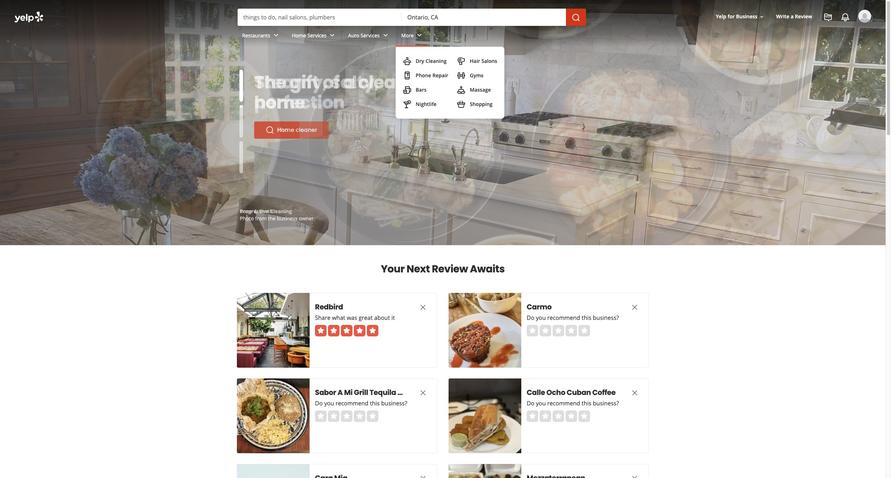 Task type: locate. For each thing, give the bounding box(es) containing it.
rating element
[[527, 325, 590, 337], [315, 411, 378, 423], [527, 411, 590, 423]]

rating element down carmo link
[[527, 325, 590, 337]]

cleaning
[[426, 58, 447, 64], [270, 208, 292, 215]]

a
[[791, 13, 794, 20], [343, 71, 355, 95]]

gyms link
[[454, 68, 500, 83]]

dismiss card image
[[419, 303, 427, 312], [630, 303, 639, 312], [419, 475, 427, 479], [630, 475, 639, 479]]

dry cleaning
[[416, 58, 447, 64]]

0 horizontal spatial &
[[254, 208, 258, 215]]

business inside bone & broth photo from the business owner
[[277, 215, 297, 222]]

0 horizontal spatial none field
[[243, 13, 396, 21]]

the
[[268, 215, 276, 222], [268, 215, 276, 222]]

this down cuban
[[582, 400, 591, 408]]

review for next
[[432, 262, 468, 276]]

Find text field
[[243, 13, 396, 21]]

hair
[[470, 58, 480, 64]]

None radio
[[527, 325, 538, 337], [553, 325, 564, 337], [579, 325, 590, 337], [315, 411, 327, 423], [328, 411, 339, 423], [354, 411, 365, 423], [527, 411, 538, 423], [540, 411, 551, 423], [579, 411, 590, 423], [527, 325, 538, 337], [553, 325, 564, 337], [579, 325, 590, 337], [315, 411, 327, 423], [328, 411, 339, 423], [354, 411, 365, 423], [527, 411, 538, 423], [540, 411, 551, 423], [579, 411, 590, 423]]

owner
[[299, 215, 314, 222], [299, 215, 314, 222]]

1 vertical spatial a
[[343, 71, 355, 95]]

24 chevron down v2 image right restaurants
[[272, 31, 280, 40]]

&
[[254, 208, 258, 215], [397, 388, 403, 398]]

24 phone repair v2 image
[[403, 71, 411, 80]]

calle ocho cuban coffee
[[527, 388, 616, 398]]

the gift of a clean home
[[254, 71, 407, 115]]

from
[[255, 215, 267, 222], [255, 215, 267, 222]]

none field find
[[243, 13, 396, 21]]

& inside bone & broth photo from the business owner
[[254, 208, 258, 215]]

sabor a mi grill tequila & botanas link
[[315, 388, 434, 398]]

1 vertical spatial home
[[277, 126, 294, 134]]

cuban
[[567, 388, 591, 398]]

24 massage v2 image
[[457, 86, 466, 94]]

this
[[582, 314, 591, 322], [370, 400, 380, 408], [582, 400, 591, 408]]

0 horizontal spatial services
[[307, 32, 327, 39]]

cleaning for progressive
[[270, 208, 292, 215]]

2 services from the left
[[361, 32, 380, 39]]

this for sabor a mi grill tequila & botanas
[[370, 400, 380, 408]]

you down sabor
[[324, 400, 334, 408]]

1 24 chevron down v2 image from the left
[[272, 31, 280, 40]]

home inside business categories element
[[292, 32, 306, 39]]

1 horizontal spatial 24 chevron down v2 image
[[415, 31, 424, 40]]

1 horizontal spatial services
[[361, 32, 380, 39]]

gift
[[290, 71, 319, 95]]

do for carmo
[[527, 314, 534, 322]]

cleaning for dry
[[426, 58, 447, 64]]

cleaning inside progressive cleaning photo from the business owner
[[270, 208, 292, 215]]

write a review link
[[773, 10, 815, 23]]

review right next on the bottom left of the page
[[432, 262, 468, 276]]

business
[[277, 215, 297, 222], [277, 215, 297, 222]]

rating element down mi
[[315, 411, 378, 423]]

a right write
[[791, 13, 794, 20]]

you down calle
[[536, 400, 546, 408]]

calle ocho cuban coffee link
[[527, 388, 617, 398]]

massage link
[[454, 83, 500, 97]]

do you recommend this business? down grill
[[315, 400, 407, 408]]

24 chevron down v2 image
[[328, 31, 337, 40], [381, 31, 390, 40]]

what
[[332, 314, 345, 322]]

0 horizontal spatial 24 chevron down v2 image
[[272, 31, 280, 40]]

hair salons
[[470, 58, 497, 64]]

calle
[[527, 388, 545, 398]]

gyms
[[470, 72, 483, 79]]

write a review
[[776, 13, 812, 20]]

24 chevron down v2 image inside auto services link
[[381, 31, 390, 40]]

do down sabor
[[315, 400, 323, 408]]

24 chevron down v2 image right auto services
[[381, 31, 390, 40]]

1 24 chevron down v2 image from the left
[[328, 31, 337, 40]]

rating element for calle ocho cuban coffee
[[527, 411, 590, 423]]

1 horizontal spatial none field
[[407, 13, 560, 21]]

24 chevron down v2 image right more
[[415, 31, 424, 40]]

repair
[[432, 72, 448, 79]]

1 vertical spatial cleaning
[[270, 208, 292, 215]]

24 chevron down v2 image inside home services link
[[328, 31, 337, 40]]

(no rating) image for carmo
[[527, 325, 590, 337]]

photo of mezzaterranean image
[[449, 465, 521, 479]]

1 horizontal spatial 24 chevron down v2 image
[[381, 31, 390, 40]]

restaurants
[[242, 32, 270, 39]]

1 horizontal spatial dismiss card image
[[630, 389, 639, 398]]

home services link
[[286, 26, 342, 47]]

2 24 chevron down v2 image from the left
[[415, 31, 424, 40]]

recommend
[[547, 314, 580, 322], [336, 400, 368, 408], [547, 400, 580, 408]]

review
[[795, 13, 812, 20], [432, 262, 468, 276]]

do
[[527, 314, 534, 322], [315, 400, 323, 408], [527, 400, 534, 408]]

services inside home services link
[[307, 32, 327, 39]]

awaits
[[470, 262, 505, 276]]

services down find text box
[[307, 32, 327, 39]]

0 horizontal spatial review
[[432, 262, 468, 276]]

yelp
[[716, 13, 726, 20]]

None search field
[[237, 9, 587, 26]]

business? for sabor a mi grill tequila & botanas
[[381, 400, 407, 408]]

tequila
[[370, 388, 396, 398]]

explore banner section banner
[[0, 0, 886, 246]]

cleaning inside business categories element
[[426, 58, 447, 64]]

2 none field from the left
[[407, 13, 560, 21]]

business?
[[593, 314, 619, 322], [381, 400, 407, 408], [593, 400, 619, 408]]

write
[[776, 13, 789, 20]]

do you recommend this business? for sabor a mi grill tequila & botanas
[[315, 400, 407, 408]]

photo of sabor a mi grill tequila & botanas image
[[237, 379, 310, 454]]

recommend down calle ocho cuban coffee
[[547, 400, 580, 408]]

recommend down mi
[[336, 400, 368, 408]]

0 horizontal spatial cleaning
[[270, 208, 292, 215]]

mi
[[344, 388, 353, 398]]

review for a
[[795, 13, 812, 20]]

None radio
[[540, 325, 551, 337], [566, 325, 577, 337], [341, 411, 352, 423], [367, 411, 378, 423], [553, 411, 564, 423], [566, 411, 577, 423], [540, 325, 551, 337], [566, 325, 577, 337], [341, 411, 352, 423], [367, 411, 378, 423], [553, 411, 564, 423], [566, 411, 577, 423]]

business? for carmo
[[593, 314, 619, 322]]

nightlife link
[[400, 97, 451, 112]]

1 dismiss card image from the left
[[419, 389, 427, 398]]

it
[[391, 314, 395, 322]]

1 vertical spatial &
[[397, 388, 403, 398]]

& right tequila
[[397, 388, 403, 398]]

review right write
[[795, 13, 812, 20]]

home right 24 search v2 image
[[277, 126, 294, 134]]

pho link
[[254, 122, 299, 139]]

2 dismiss card image from the left
[[630, 389, 639, 398]]

0 horizontal spatial 24 chevron down v2 image
[[328, 31, 337, 40]]

this down sabor a mi grill tequila & botanas
[[370, 400, 380, 408]]

phone
[[416, 72, 431, 79]]

pho
[[277, 126, 288, 134]]

1 horizontal spatial cleaning
[[426, 58, 447, 64]]

menu containing dry cleaning
[[395, 47, 504, 119]]

(no rating) image down mi
[[315, 411, 378, 423]]

0 vertical spatial home
[[292, 32, 306, 39]]

restaurants link
[[236, 26, 286, 47]]

1 horizontal spatial a
[[791, 13, 794, 20]]

0 horizontal spatial a
[[343, 71, 355, 95]]

0 vertical spatial review
[[795, 13, 812, 20]]

auto services link
[[342, 26, 395, 47]]

broth
[[259, 208, 273, 215]]

business? down carmo link
[[593, 314, 619, 322]]

do down the carmo
[[527, 314, 534, 322]]

bone
[[240, 208, 253, 215]]

0 vertical spatial a
[[791, 13, 794, 20]]

do you recommend this business? down calle ocho cuban coffee link
[[527, 400, 619, 408]]

5 star rating image
[[315, 325, 378, 337]]

dry cleaning link
[[400, 54, 451, 68]]

1 horizontal spatial review
[[795, 13, 812, 20]]

none search field inside search box
[[237, 9, 587, 26]]

24 shopping v2 image
[[457, 100, 466, 109]]

home down find text box
[[292, 32, 306, 39]]

this for calle ocho cuban coffee
[[582, 400, 591, 408]]

grill
[[354, 388, 368, 398]]

24 chevron down v2 image inside restaurants link
[[272, 31, 280, 40]]

do you recommend this business? for calle ocho cuban coffee
[[527, 400, 619, 408]]

24 chevron down v2 image for restaurants
[[272, 31, 280, 40]]

0 horizontal spatial dismiss card image
[[419, 389, 427, 398]]

review inside user actions element
[[795, 13, 812, 20]]

1 vertical spatial review
[[432, 262, 468, 276]]

24 chevron down v2 image
[[272, 31, 280, 40], [415, 31, 424, 40]]

services inside auto services link
[[361, 32, 380, 39]]

business? down the coffee
[[593, 400, 619, 408]]

rating element down ocho in the right bottom of the page
[[527, 411, 590, 423]]

services right 'auto'
[[361, 32, 380, 39]]

phone repair link
[[400, 68, 451, 83]]

do you recommend this business? down carmo link
[[527, 314, 619, 322]]

you down the carmo
[[536, 314, 546, 322]]

your
[[381, 262, 405, 276]]

24 chevron down v2 image left 'auto'
[[328, 31, 337, 40]]

& right bone
[[254, 208, 258, 215]]

hair salons link
[[454, 54, 500, 68]]

menu
[[395, 47, 504, 119]]

business? down tequila
[[381, 400, 407, 408]]

do you recommend this business?
[[527, 314, 619, 322], [315, 400, 407, 408], [527, 400, 619, 408]]

more
[[401, 32, 414, 39]]

nightlife
[[416, 101, 437, 108]]

1 horizontal spatial &
[[397, 388, 403, 398]]

0 vertical spatial &
[[254, 208, 258, 215]]

business
[[736, 13, 757, 20]]

recommend down carmo link
[[547, 314, 580, 322]]

dry
[[416, 58, 424, 64]]

(no rating) image down carmo link
[[527, 325, 590, 337]]

services
[[307, 32, 327, 39], [361, 32, 380, 39]]

next
[[407, 262, 430, 276]]

1 services from the left
[[307, 32, 327, 39]]

business inside progressive cleaning photo from the business owner
[[277, 215, 297, 222]]

0 vertical spatial cleaning
[[426, 58, 447, 64]]

share
[[315, 314, 331, 322]]

(no rating) image for calle ocho cuban coffee
[[527, 411, 590, 423]]

24 chevron down v2 image inside more link
[[415, 31, 424, 40]]

do down calle
[[527, 400, 534, 408]]

2 24 chevron down v2 image from the left
[[381, 31, 390, 40]]

None search field
[[0, 0, 886, 119]]

perfection
[[254, 91, 345, 115]]

dismiss card image for calle ocho cuban coffee
[[630, 389, 639, 398]]

(no rating) image down ocho in the right bottom of the page
[[527, 411, 590, 423]]

Near text field
[[407, 13, 560, 21]]

coffee
[[592, 388, 616, 398]]

services for home services
[[307, 32, 327, 39]]

this down carmo link
[[582, 314, 591, 322]]

do for calle ocho cuban coffee
[[527, 400, 534, 408]]

botanas
[[404, 388, 434, 398]]

redbird link
[[315, 302, 405, 312]]

1 none field from the left
[[243, 13, 396, 21]]

the inside bone & broth photo from the business owner
[[268, 215, 276, 222]]

(no rating) image
[[527, 325, 590, 337], [315, 411, 378, 423], [527, 411, 590, 423]]

dismiss card image
[[419, 389, 427, 398], [630, 389, 639, 398]]

None field
[[243, 13, 396, 21], [407, 13, 560, 21]]

bone & broth photo from the business owner
[[240, 208, 314, 222]]

a right of
[[343, 71, 355, 95]]

for
[[728, 13, 735, 20]]



Task type: vqa. For each thing, say whether or not it's contained in the screenshot.
Greg R. icon
no



Task type: describe. For each thing, give the bounding box(es) containing it.
recommend for calle ocho cuban coffee
[[547, 400, 580, 408]]

share what was great about it
[[315, 314, 395, 322]]

yelp for business button
[[713, 10, 768, 23]]

salons
[[481, 58, 497, 64]]

photo inside bone & broth photo from the business owner
[[240, 215, 254, 222]]

clean
[[358, 71, 407, 95]]

ocho
[[546, 388, 565, 398]]

services for auto services
[[361, 32, 380, 39]]

home cleaner
[[277, 126, 317, 134]]

maria w. image
[[858, 10, 871, 23]]

steamy, salty, perfection
[[254, 71, 379, 115]]

was
[[347, 314, 357, 322]]

auto services
[[348, 32, 380, 39]]

24 bars v2 image
[[403, 86, 411, 94]]

24 chevron down v2 image for home services
[[328, 31, 337, 40]]

you for calle ocho cuban coffee
[[536, 400, 546, 408]]

recommend for carmo
[[547, 314, 580, 322]]

owner inside progressive cleaning photo from the business owner
[[299, 215, 314, 222]]

recommend for sabor a mi grill tequila & botanas
[[336, 400, 368, 408]]

about
[[374, 314, 390, 322]]

home for home cleaner
[[277, 126, 294, 134]]

the
[[254, 71, 286, 95]]

(no rating) image for sabor a mi grill tequila & botanas
[[315, 411, 378, 423]]

photo inside progressive cleaning photo from the business owner
[[240, 215, 254, 222]]

carmo
[[527, 302, 552, 312]]

you for carmo
[[536, 314, 546, 322]]

rating element for sabor a mi grill tequila & botanas
[[315, 411, 378, 423]]

24 dry cleaning v2 image
[[403, 57, 411, 66]]

bars link
[[400, 83, 451, 97]]

redbird
[[315, 302, 343, 312]]

shopping
[[470, 101, 493, 108]]

sabor a mi grill tequila & botanas
[[315, 388, 434, 398]]

dismiss card image for sabor a mi grill tequila & botanas
[[419, 389, 427, 398]]

home for home services
[[292, 32, 306, 39]]

rating element for carmo
[[527, 325, 590, 337]]

a
[[338, 388, 343, 398]]

from inside bone & broth photo from the business owner
[[255, 215, 267, 222]]

cleaner
[[296, 126, 317, 134]]

24 salon v2 image
[[457, 57, 466, 66]]

a inside search box
[[791, 13, 794, 20]]

steamy,
[[254, 71, 327, 95]]

great
[[359, 314, 373, 322]]

select slide image
[[239, 70, 243, 102]]

yelp for business
[[716, 13, 757, 20]]

phone repair
[[416, 72, 448, 79]]

business categories element
[[236, 26, 871, 119]]

home services
[[292, 32, 327, 39]]

do you recommend this business? for carmo
[[527, 314, 619, 322]]

bars
[[416, 86, 427, 93]]

salty,
[[331, 71, 379, 95]]

progressive
[[240, 208, 269, 215]]

24 chevron down v2 image for auto services
[[381, 31, 390, 40]]

search image
[[572, 13, 580, 22]]

a inside the gift of a clean home
[[343, 71, 355, 95]]

24 gyms v2 image
[[457, 71, 466, 80]]

none field near
[[407, 13, 560, 21]]

from inside progressive cleaning photo from the business owner
[[255, 215, 267, 222]]

business? for calle ocho cuban coffee
[[593, 400, 619, 408]]

the inside progressive cleaning photo from the business owner
[[268, 215, 276, 222]]

photo of redbird image
[[237, 293, 310, 368]]

16 chevron down v2 image
[[759, 14, 765, 20]]

home cleaner link
[[254, 122, 329, 139]]

auto
[[348, 32, 359, 39]]

user actions element
[[710, 9, 881, 53]]

sabor
[[315, 388, 336, 398]]

24 happy hour v2 image
[[403, 100, 411, 109]]

shopping link
[[454, 97, 500, 112]]

notifications image
[[841, 13, 850, 22]]

none search field containing yelp for business
[[0, 0, 886, 119]]

menu inside business categories element
[[395, 47, 504, 119]]

massage
[[470, 86, 491, 93]]

do for sabor a mi grill tequila & botanas
[[315, 400, 323, 408]]

projects image
[[824, 13, 832, 22]]

you for sabor a mi grill tequila & botanas
[[324, 400, 334, 408]]

photo of cara mia image
[[237, 465, 310, 479]]

photo of carmo image
[[449, 293, 521, 368]]

photo of calle ocho cuban coffee image
[[449, 379, 521, 454]]

24 search v2 image
[[266, 126, 274, 135]]

this for carmo
[[582, 314, 591, 322]]

bone & broth link
[[240, 208, 273, 215]]

home
[[254, 91, 305, 115]]

more link
[[395, 26, 430, 47]]

progressive cleaning link
[[240, 208, 292, 215]]

of
[[323, 71, 340, 95]]

24 chevron down v2 image for more
[[415, 31, 424, 40]]

your next review awaits
[[381, 262, 505, 276]]

carmo link
[[527, 302, 617, 312]]

progressive cleaning photo from the business owner
[[240, 208, 314, 222]]

24 search v2 image
[[266, 126, 274, 135]]

owner inside bone & broth photo from the business owner
[[299, 215, 314, 222]]



